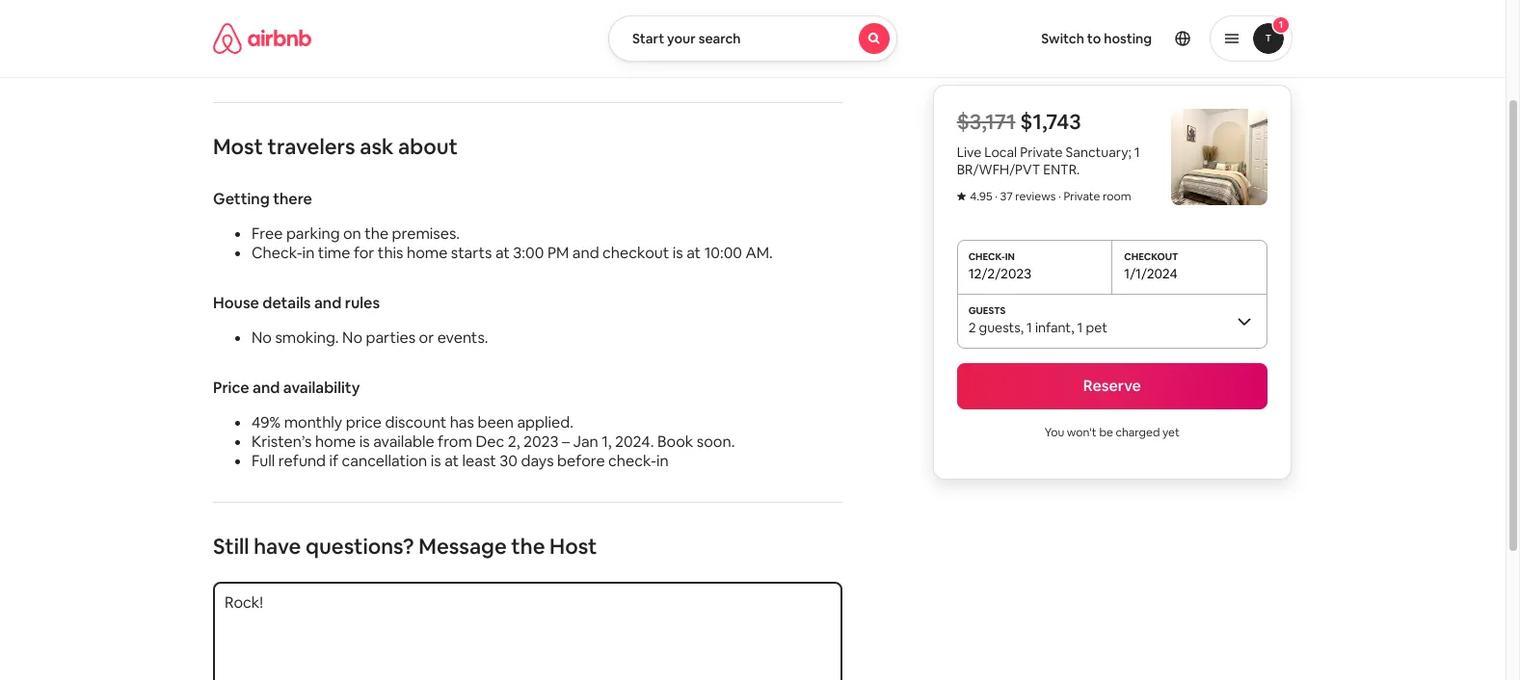 Task type: describe. For each thing, give the bounding box(es) containing it.
live
[[957, 144, 982, 161]]

there
[[273, 189, 312, 209]]

most
[[213, 133, 263, 160]]

sanctuary;
[[1066, 144, 1132, 161]]

0 horizontal spatial is
[[359, 432, 370, 452]]

12/2/2023
[[969, 265, 1032, 283]]

$3,171 $1,743 live local private sanctuary; 1 br/wfh/pvt entr.
[[957, 108, 1140, 178]]

free
[[252, 224, 283, 244]]

is inside free parking on the premises. check-in time for this home starts at 3:00 pm and checkout is at 10:00 am.
[[673, 243, 683, 263]]

$1,743
[[1020, 108, 1082, 135]]

Start your search search field
[[608, 15, 898, 62]]

1/1/2024
[[1125, 265, 1178, 283]]

parking
[[286, 224, 340, 244]]

house details and rules
[[213, 293, 380, 313]]

4.95
[[970, 189, 993, 204]]

least
[[462, 451, 496, 472]]

home inside 49% monthly price discount has been applied. kristen's home is available from dec 2, 2023 – jan 1, 2024. book soon. full refund if cancellation is at least 30 days before check-in
[[315, 432, 356, 452]]

host
[[550, 533, 597, 560]]

2023
[[524, 432, 559, 452]]

profile element
[[921, 0, 1293, 77]]

1 button
[[1210, 15, 1293, 62]]

yet
[[1163, 425, 1180, 441]]

price
[[213, 378, 249, 398]]

applied.
[[517, 413, 574, 433]]

1 horizontal spatial is
[[431, 451, 441, 472]]

price and availability
[[213, 378, 360, 398]]

hosting
[[1104, 30, 1152, 47]]

search
[[699, 30, 741, 47]]

contact
[[213, 17, 295, 44]]

hour
[[414, 50, 447, 70]]

kristen
[[300, 17, 371, 44]]

refund
[[279, 451, 326, 472]]

37
[[1000, 189, 1013, 204]]

private inside the $3,171 $1,743 live local private sanctuary; 1 br/wfh/pvt entr.
[[1020, 144, 1063, 161]]

or
[[419, 328, 434, 348]]

switch to hosting link
[[1030, 18, 1164, 59]]

before
[[557, 451, 605, 472]]

free parking on the premises. check-in time for this home starts at 3:00 pm and checkout is at 10:00 am.
[[252, 224, 773, 263]]

49% monthly price discount has been applied. kristen's home is available from dec 2, 2023 – jan 1, 2024. book soon. full refund if cancellation is at least 30 days before check-in
[[252, 413, 735, 472]]

2,
[[508, 432, 520, 452]]

pm
[[548, 243, 569, 263]]

available
[[373, 432, 435, 452]]

br/wfh/pvt
[[957, 161, 1041, 178]]

price
[[346, 413, 382, 433]]

questions?
[[306, 533, 414, 560]]

cancellation
[[342, 451, 427, 472]]

start your search
[[633, 30, 741, 47]]

guests
[[979, 319, 1021, 337]]

premises.
[[392, 224, 460, 244]]

message
[[419, 533, 507, 560]]

still
[[213, 533, 249, 560]]

2024.
[[615, 432, 654, 452]]

smoking.
[[275, 328, 339, 348]]

ask
[[360, 133, 394, 160]]

infant
[[1036, 319, 1071, 337]]

be
[[1100, 425, 1113, 441]]

1,
[[602, 432, 612, 452]]

monthly
[[284, 413, 343, 433]]

room
[[1103, 189, 1132, 204]]

you won't be charged yet
[[1045, 425, 1180, 441]]

house
[[213, 293, 259, 313]]

contact kristen typically responds within an hour
[[213, 17, 447, 70]]

your
[[667, 30, 696, 47]]

an
[[393, 50, 411, 70]]

getting there
[[213, 189, 312, 209]]

Message the host text field
[[217, 586, 839, 681]]

1 no from the left
[[252, 328, 272, 348]]



Task type: vqa. For each thing, say whether or not it's contained in the screenshot.
bottom travel
no



Task type: locate. For each thing, give the bounding box(es) containing it.
󰀄
[[957, 189, 966, 202]]

in inside 49% monthly price discount has been applied. kristen's home is available from dec 2, 2023 – jan 1, 2024. book soon. full refund if cancellation is at least 30 days before check-in
[[657, 451, 669, 472]]

1 vertical spatial home
[[315, 432, 356, 452]]

at
[[496, 243, 510, 263], [687, 243, 701, 263], [445, 451, 459, 472]]

0 vertical spatial private
[[1020, 144, 1063, 161]]

full
[[252, 451, 275, 472]]

0 horizontal spatial ·
[[995, 189, 998, 204]]

charged
[[1116, 425, 1160, 441]]

time
[[318, 243, 350, 263]]

0 vertical spatial and
[[573, 243, 599, 263]]

typically
[[213, 50, 274, 70]]

about
[[398, 133, 458, 160]]

2 , from the left
[[1071, 319, 1075, 337]]

1 horizontal spatial in
[[657, 451, 669, 472]]

the
[[365, 224, 389, 244], [511, 533, 545, 560]]

2 guests , 1 infant , 1 pet
[[969, 319, 1108, 337]]

1 horizontal spatial home
[[407, 243, 448, 263]]

1 , from the left
[[1021, 319, 1024, 337]]

you
[[1045, 425, 1065, 441]]

rules
[[345, 293, 380, 313]]

1 vertical spatial in
[[657, 451, 669, 472]]

0 horizontal spatial the
[[365, 224, 389, 244]]

10:00
[[705, 243, 742, 263]]

2
[[969, 319, 976, 337]]

private down "$1,743" at the top right
[[1020, 144, 1063, 161]]

events.
[[437, 328, 488, 348]]

0 horizontal spatial ,
[[1021, 319, 1024, 337]]

1 horizontal spatial ·
[[1059, 189, 1061, 204]]

on
[[343, 224, 361, 244]]

start your search button
[[608, 15, 898, 62]]

reviews
[[1016, 189, 1056, 204]]

in right 2024.
[[657, 451, 669, 472]]

, left pet
[[1071, 319, 1075, 337]]

the left host on the bottom of the page
[[511, 533, 545, 560]]

1
[[1279, 18, 1284, 31], [1135, 144, 1140, 161], [1027, 319, 1033, 337], [1078, 319, 1083, 337]]

still have questions? message the host
[[213, 533, 597, 560]]

· left the 37
[[995, 189, 998, 204]]

1 horizontal spatial no
[[342, 328, 363, 348]]

–
[[562, 432, 570, 452]]

travelers
[[268, 133, 355, 160]]

in inside free parking on the premises. check-in time for this home starts at 3:00 pm and checkout is at 10:00 am.
[[302, 243, 315, 263]]

discount
[[385, 413, 447, 433]]

1 horizontal spatial at
[[496, 243, 510, 263]]

0 horizontal spatial no
[[252, 328, 272, 348]]

the right on
[[365, 224, 389, 244]]

0 horizontal spatial private
[[1020, 144, 1063, 161]]

if
[[329, 451, 339, 472]]

and inside free parking on the premises. check-in time for this home starts at 3:00 pm and checkout is at 10:00 am.
[[573, 243, 599, 263]]

kristen is a superhost. learn more about kristen. image
[[789, 17, 843, 71], [789, 17, 843, 71]]

check-
[[252, 243, 302, 263]]

and left rules
[[314, 293, 342, 313]]

private down entr.
[[1064, 189, 1101, 204]]

check-
[[609, 451, 657, 472]]

2 horizontal spatial and
[[573, 243, 599, 263]]

book
[[657, 432, 694, 452]]

0 vertical spatial in
[[302, 243, 315, 263]]

kristen's
[[252, 432, 312, 452]]

·
[[995, 189, 998, 204], [1059, 189, 1061, 204]]

2 vertical spatial and
[[253, 378, 280, 398]]

1 inside the $3,171 $1,743 live local private sanctuary; 1 br/wfh/pvt entr.
[[1135, 144, 1140, 161]]

this
[[378, 243, 404, 263]]

at left 10:00
[[687, 243, 701, 263]]

at left 3:00
[[496, 243, 510, 263]]

󰀄 4.95 · 37 reviews · private room
[[957, 189, 1132, 204]]

, left the infant
[[1021, 319, 1024, 337]]

no smoking. no parties or events.
[[252, 328, 488, 348]]

0 horizontal spatial and
[[253, 378, 280, 398]]

1 inside dropdown button
[[1279, 18, 1284, 31]]

from
[[438, 432, 472, 452]]

and
[[573, 243, 599, 263], [314, 293, 342, 313], [253, 378, 280, 398]]

1 vertical spatial and
[[314, 293, 342, 313]]

no down rules
[[342, 328, 363, 348]]

most travelers ask about
[[213, 133, 458, 160]]

1 · from the left
[[995, 189, 998, 204]]

at inside 49% monthly price discount has been applied. kristen's home is available from dec 2, 2023 – jan 1, 2024. book soon. full refund if cancellation is at least 30 days before check-in
[[445, 451, 459, 472]]

availability
[[283, 378, 360, 398]]

entr.
[[1044, 161, 1080, 178]]

to
[[1088, 30, 1101, 47]]

has
[[450, 413, 474, 433]]

checkout
[[603, 243, 669, 263]]

2 horizontal spatial is
[[673, 243, 683, 263]]

won't
[[1067, 425, 1097, 441]]

0 vertical spatial the
[[365, 224, 389, 244]]

49%
[[252, 413, 281, 433]]

switch
[[1042, 30, 1085, 47]]

responds
[[278, 50, 344, 70]]

and right pm
[[573, 243, 599, 263]]

is right the checkout
[[673, 243, 683, 263]]

in
[[302, 243, 315, 263], [657, 451, 669, 472]]

getting
[[213, 189, 270, 209]]

have
[[254, 533, 301, 560]]

days
[[521, 451, 554, 472]]

start
[[633, 30, 664, 47]]

,
[[1021, 319, 1024, 337], [1071, 319, 1075, 337]]

reserve
[[1084, 376, 1142, 396]]

jan
[[573, 432, 599, 452]]

1 horizontal spatial private
[[1064, 189, 1101, 204]]

2 no from the left
[[342, 328, 363, 348]]

2 · from the left
[[1059, 189, 1061, 204]]

· right reviews
[[1059, 189, 1061, 204]]

$3,171
[[957, 108, 1016, 135]]

is left least
[[431, 451, 441, 472]]

0 horizontal spatial home
[[315, 432, 356, 452]]

0 vertical spatial home
[[407, 243, 448, 263]]

0 horizontal spatial at
[[445, 451, 459, 472]]

1 vertical spatial private
[[1064, 189, 1101, 204]]

soon.
[[697, 432, 735, 452]]

1 horizontal spatial the
[[511, 533, 545, 560]]

no down details
[[252, 328, 272, 348]]

at left least
[[445, 451, 459, 472]]

no
[[252, 328, 272, 348], [342, 328, 363, 348]]

the inside free parking on the premises. check-in time for this home starts at 3:00 pm and checkout is at 10:00 am.
[[365, 224, 389, 244]]

1 horizontal spatial ,
[[1071, 319, 1075, 337]]

home inside free parking on the premises. check-in time for this home starts at 3:00 pm and checkout is at 10:00 am.
[[407, 243, 448, 263]]

details
[[263, 293, 311, 313]]

is right if
[[359, 432, 370, 452]]

within
[[347, 50, 390, 70]]

1 horizontal spatial and
[[314, 293, 342, 313]]

starts
[[451, 243, 492, 263]]

local
[[985, 144, 1017, 161]]

3:00
[[513, 243, 544, 263]]

in left 'time'
[[302, 243, 315, 263]]

1 vertical spatial the
[[511, 533, 545, 560]]

2 horizontal spatial at
[[687, 243, 701, 263]]

for
[[354, 243, 374, 263]]

0 horizontal spatial in
[[302, 243, 315, 263]]

30
[[500, 451, 518, 472]]

am.
[[746, 243, 773, 263]]

reserve button
[[957, 364, 1268, 410]]

and up 49%
[[253, 378, 280, 398]]

switch to hosting
[[1042, 30, 1152, 47]]

parties
[[366, 328, 416, 348]]



